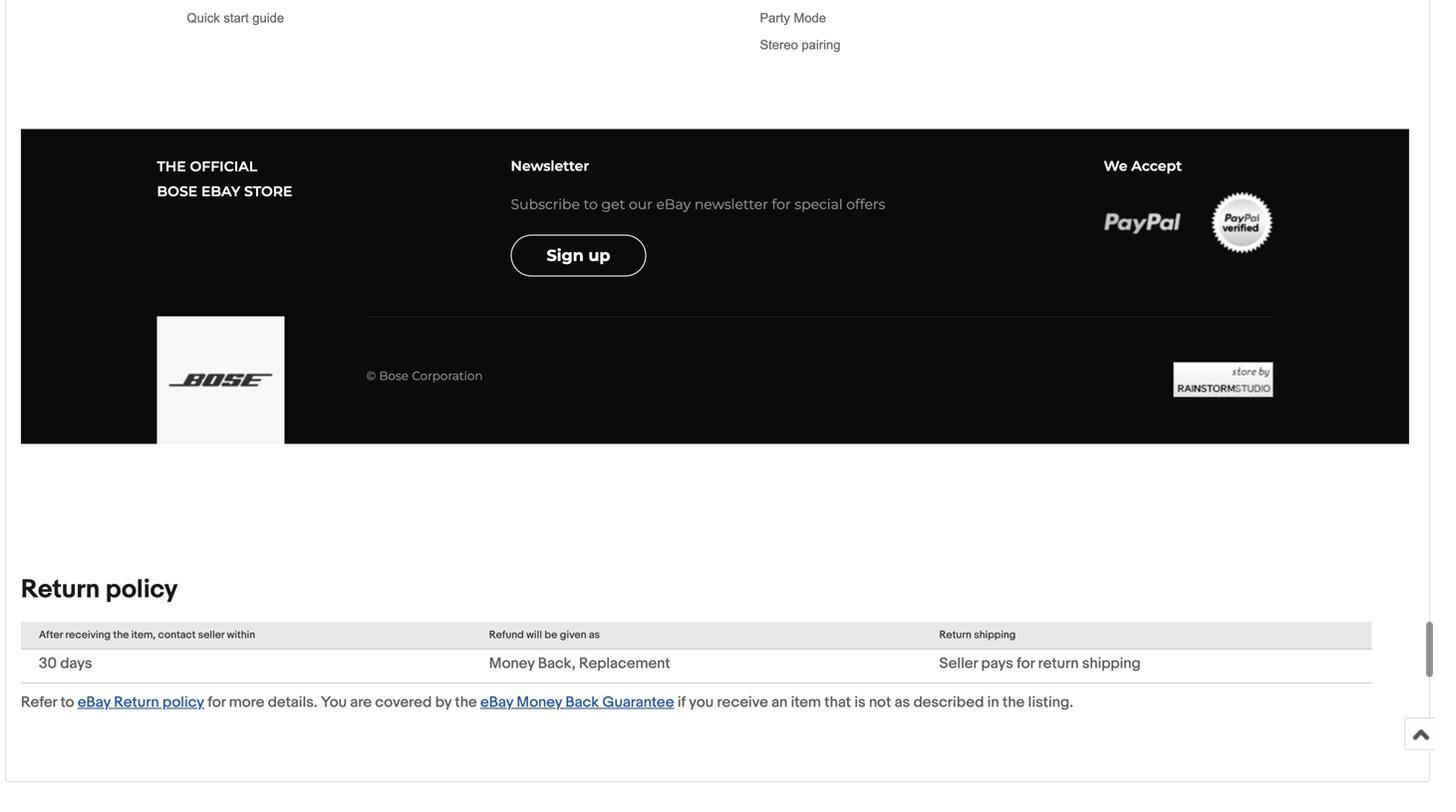 Task type: describe. For each thing, give the bounding box(es) containing it.
refund will be given as
[[489, 629, 600, 642]]

1 ebay from the left
[[78, 694, 111, 712]]

1 horizontal spatial the
[[455, 694, 477, 712]]

receive
[[717, 694, 768, 712]]

ebay return policy link
[[78, 694, 204, 712]]

contact
[[158, 629, 196, 642]]

2 ebay from the left
[[480, 694, 513, 712]]

within
[[227, 629, 255, 642]]

1 vertical spatial money
[[517, 694, 562, 712]]

0 vertical spatial policy
[[106, 575, 178, 606]]

30 days
[[39, 655, 92, 673]]

seller
[[198, 629, 225, 642]]

in
[[988, 694, 999, 712]]

details.
[[268, 694, 318, 712]]

return for return shipping
[[940, 629, 972, 642]]

back
[[566, 694, 599, 712]]

money back, replacement
[[489, 655, 670, 673]]

refer to ebay return policy for more details. you are covered by the ebay money back guarantee if you receive an item that is not as described in the listing.
[[21, 694, 1074, 712]]

refer
[[21, 694, 57, 712]]

0 horizontal spatial the
[[113, 629, 129, 642]]

2 horizontal spatial the
[[1003, 694, 1025, 712]]

seller
[[940, 655, 978, 673]]

are
[[350, 694, 372, 712]]

refund
[[489, 629, 524, 642]]

return policy
[[21, 575, 178, 606]]

return shipping
[[940, 629, 1016, 642]]

receiving
[[65, 629, 111, 642]]

return
[[1038, 655, 1079, 673]]

after receiving the item, contact seller within
[[39, 629, 255, 642]]

1 vertical spatial policy
[[162, 694, 204, 712]]

0 vertical spatial money
[[489, 655, 535, 673]]

1 horizontal spatial for
[[1017, 655, 1035, 673]]

seller pays for return shipping
[[940, 655, 1141, 673]]



Task type: vqa. For each thing, say whether or not it's contained in the screenshot.
the bottom Shop
no



Task type: locate. For each thing, give the bounding box(es) containing it.
0 horizontal spatial for
[[208, 694, 226, 712]]

more
[[229, 694, 265, 712]]

the right the by
[[455, 694, 477, 712]]

1 vertical spatial shipping
[[1082, 655, 1141, 673]]

item
[[791, 694, 821, 712]]

0 vertical spatial as
[[589, 629, 600, 642]]

to
[[60, 694, 74, 712]]

for right pays
[[1017, 655, 1035, 673]]

ebay money back guarantee link
[[480, 694, 674, 712]]

given
[[560, 629, 587, 642]]

is
[[855, 694, 866, 712]]

0 horizontal spatial ebay
[[78, 694, 111, 712]]

policy up item,
[[106, 575, 178, 606]]

1 horizontal spatial shipping
[[1082, 655, 1141, 673]]

0 horizontal spatial as
[[589, 629, 600, 642]]

as right not
[[895, 694, 910, 712]]

policy
[[106, 575, 178, 606], [162, 694, 204, 712]]

covered
[[375, 694, 432, 712]]

the right in
[[1003, 694, 1025, 712]]

money down refund
[[489, 655, 535, 673]]

ebay right the by
[[480, 694, 513, 712]]

shipping
[[974, 629, 1016, 642], [1082, 655, 1141, 673]]

shipping right return
[[1082, 655, 1141, 673]]

return for return policy
[[21, 575, 100, 606]]

by
[[435, 694, 452, 712]]

1 vertical spatial for
[[208, 694, 226, 712]]

2 vertical spatial return
[[114, 694, 159, 712]]

the left item,
[[113, 629, 129, 642]]

the
[[113, 629, 129, 642], [455, 694, 477, 712], [1003, 694, 1025, 712]]

1 horizontal spatial return
[[114, 694, 159, 712]]

return up seller
[[940, 629, 972, 642]]

policy left 'more'
[[162, 694, 204, 712]]

shipping up pays
[[974, 629, 1016, 642]]

30
[[39, 655, 57, 673]]

item,
[[131, 629, 156, 642]]

as right the given
[[589, 629, 600, 642]]

that
[[825, 694, 851, 712]]

return down item,
[[114, 694, 159, 712]]

will
[[526, 629, 542, 642]]

money down back,
[[517, 694, 562, 712]]

you
[[321, 694, 347, 712]]

0 horizontal spatial shipping
[[974, 629, 1016, 642]]

for
[[1017, 655, 1035, 673], [208, 694, 226, 712]]

0 vertical spatial shipping
[[974, 629, 1016, 642]]

ebay
[[78, 694, 111, 712], [480, 694, 513, 712]]

not
[[869, 694, 891, 712]]

1 vertical spatial as
[[895, 694, 910, 712]]

ebay right to on the left
[[78, 694, 111, 712]]

after
[[39, 629, 63, 642]]

return
[[21, 575, 100, 606], [940, 629, 972, 642], [114, 694, 159, 712]]

2 horizontal spatial return
[[940, 629, 972, 642]]

return up after
[[21, 575, 100, 606]]

listing.
[[1028, 694, 1074, 712]]

1 vertical spatial return
[[940, 629, 972, 642]]

days
[[60, 655, 92, 673]]

replacement
[[579, 655, 670, 673]]

0 vertical spatial for
[[1017, 655, 1035, 673]]

be
[[545, 629, 558, 642]]

described
[[914, 694, 984, 712]]

for left 'more'
[[208, 694, 226, 712]]

1 horizontal spatial ebay
[[480, 694, 513, 712]]

guarantee
[[603, 694, 674, 712]]

as
[[589, 629, 600, 642], [895, 694, 910, 712]]

0 vertical spatial return
[[21, 575, 100, 606]]

an
[[772, 694, 788, 712]]

1 horizontal spatial as
[[895, 694, 910, 712]]

pays
[[981, 655, 1014, 673]]

money
[[489, 655, 535, 673], [517, 694, 562, 712]]

0 horizontal spatial return
[[21, 575, 100, 606]]

you
[[689, 694, 714, 712]]

if
[[678, 694, 686, 712]]

back,
[[538, 655, 576, 673]]



